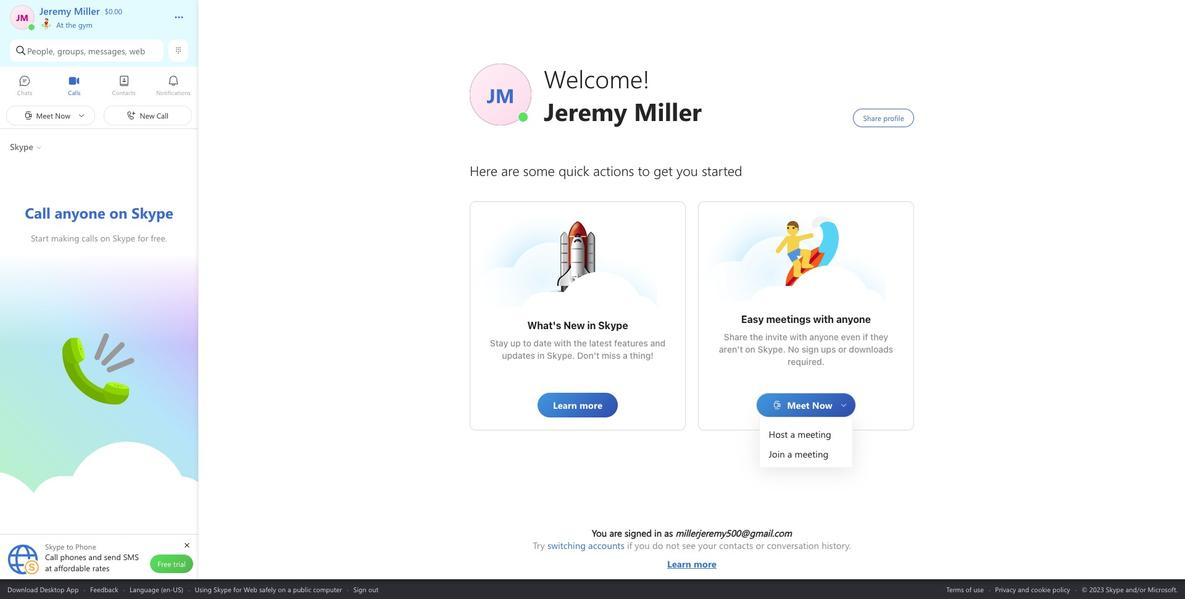 Task type: locate. For each thing, give the bounding box(es) containing it.
0 vertical spatial in
[[588, 320, 596, 331]]

if
[[863, 332, 869, 342], [627, 539, 633, 552]]

0 horizontal spatial with
[[554, 338, 572, 348]]

skype. down invite
[[758, 344, 786, 354]]

updates
[[502, 350, 535, 361]]

using skype for web safely on a public computer
[[195, 585, 342, 594]]

with up 'no'
[[790, 332, 808, 342]]

1 vertical spatial in
[[538, 350, 545, 361]]

anyone up ups
[[810, 332, 839, 342]]

not
[[666, 539, 680, 552]]

the for invite
[[750, 332, 764, 342]]

0 vertical spatial anyone
[[837, 314, 871, 325]]

see
[[683, 539, 696, 552]]

on down share
[[746, 344, 756, 354]]

mansurfer
[[770, 214, 814, 227]]

or inside share the invite with anyone even if they aren't on skype. no sign ups or downloads required.
[[839, 344, 847, 354]]

1 vertical spatial if
[[627, 539, 633, 552]]

skype.
[[758, 344, 786, 354], [547, 350, 575, 361]]

miss
[[602, 350, 621, 361]]

in left as
[[655, 527, 662, 539]]

0 vertical spatial on
[[746, 344, 756, 354]]

menu
[[761, 421, 853, 467]]

try
[[533, 539, 545, 552]]

1 horizontal spatial if
[[863, 332, 869, 342]]

0 horizontal spatial skype
[[214, 585, 232, 594]]

1 vertical spatial on
[[278, 585, 286, 594]]

people, groups, messages, web
[[27, 45, 145, 57]]

anyone up even on the bottom
[[837, 314, 871, 325]]

latest
[[589, 338, 612, 348]]

signed
[[625, 527, 652, 539]]

using skype for web safely on a public computer link
[[195, 585, 342, 594]]

a down 'features'
[[623, 350, 628, 361]]

invite
[[766, 332, 788, 342]]

and
[[651, 338, 666, 348], [1018, 585, 1030, 594]]

switching
[[548, 539, 586, 552]]

feedback
[[90, 585, 118, 594]]

download desktop app link
[[7, 585, 79, 594]]

don't
[[577, 350, 600, 361]]

2 horizontal spatial the
[[750, 332, 764, 342]]

the up the don't
[[574, 338, 587, 348]]

terms of use link
[[947, 585, 984, 594]]

if up downloads
[[863, 332, 869, 342]]

app
[[66, 585, 79, 594]]

out
[[369, 585, 379, 594]]

new
[[564, 320, 585, 331]]

1 horizontal spatial with
[[790, 332, 808, 342]]

skype
[[599, 320, 628, 331], [214, 585, 232, 594]]

anyone inside share the invite with anyone even if they aren't on skype. no sign ups or downloads required.
[[810, 332, 839, 342]]

with inside share the invite with anyone even if they aren't on skype. no sign ups or downloads required.
[[790, 332, 808, 342]]

0 horizontal spatial skype.
[[547, 350, 575, 361]]

0 vertical spatial and
[[651, 338, 666, 348]]

1 vertical spatial a
[[288, 585, 291, 594]]

of
[[966, 585, 972, 594]]

if left you
[[627, 539, 633, 552]]

with right the date
[[554, 338, 572, 348]]

at the gym
[[54, 20, 93, 30]]

the down easy
[[750, 332, 764, 342]]

with
[[814, 314, 834, 325], [790, 332, 808, 342], [554, 338, 572, 348]]

a left public
[[288, 585, 291, 594]]

people,
[[27, 45, 55, 57]]

2 vertical spatial in
[[655, 527, 662, 539]]

0 horizontal spatial in
[[538, 350, 545, 361]]

date
[[534, 338, 552, 348]]

on
[[746, 344, 756, 354], [278, 585, 286, 594]]

try switching accounts if you do not see your contacts or conversation history. learn more
[[533, 539, 852, 570]]

0 vertical spatial or
[[839, 344, 847, 354]]

1 horizontal spatial skype
[[599, 320, 628, 331]]

or
[[839, 344, 847, 354], [756, 539, 765, 552]]

the inside share the invite with anyone even if they aren't on skype. no sign ups or downloads required.
[[750, 332, 764, 342]]

no
[[788, 344, 800, 354]]

the inside at the gym 'button'
[[66, 20, 76, 30]]

a inside the stay up to date with the latest features and updates in skype. don't miss a thing!
[[623, 350, 628, 361]]

0 horizontal spatial and
[[651, 338, 666, 348]]

0 vertical spatial a
[[623, 350, 628, 361]]

1 horizontal spatial a
[[623, 350, 628, 361]]

at
[[56, 20, 64, 30]]

to
[[523, 338, 532, 348]]

or right ups
[[839, 344, 847, 354]]

1 horizontal spatial the
[[574, 338, 587, 348]]

tab list
[[0, 70, 198, 104]]

0 horizontal spatial on
[[278, 585, 286, 594]]

skype. down the date
[[547, 350, 575, 361]]

1 horizontal spatial on
[[746, 344, 756, 354]]

1 horizontal spatial in
[[588, 320, 596, 331]]

learn more link
[[533, 552, 852, 570]]

canyoutalk
[[62, 331, 109, 344]]

the
[[66, 20, 76, 30], [750, 332, 764, 342], [574, 338, 587, 348]]

1 horizontal spatial or
[[839, 344, 847, 354]]

with up ups
[[814, 314, 834, 325]]

if inside share the invite with anyone even if they aren't on skype. no sign ups or downloads required.
[[863, 332, 869, 342]]

1 vertical spatial anyone
[[810, 332, 839, 342]]

0 horizontal spatial or
[[756, 539, 765, 552]]

in right the new
[[588, 320, 596, 331]]

and left cookie
[[1018, 585, 1030, 594]]

1 vertical spatial or
[[756, 539, 765, 552]]

0 vertical spatial if
[[863, 332, 869, 342]]

0 horizontal spatial the
[[66, 20, 76, 30]]

terms
[[947, 585, 964, 594]]

0 horizontal spatial a
[[288, 585, 291, 594]]

the right at at top
[[66, 20, 76, 30]]

anyone
[[837, 314, 871, 325], [810, 332, 839, 342]]

groups,
[[57, 45, 86, 57]]

and inside the stay up to date with the latest features and updates in skype. don't miss a thing!
[[651, 338, 666, 348]]

1 horizontal spatial skype.
[[758, 344, 786, 354]]

0 horizontal spatial if
[[627, 539, 633, 552]]

in down the date
[[538, 350, 545, 361]]

what's
[[528, 320, 562, 331]]

1 vertical spatial and
[[1018, 585, 1030, 594]]

download desktop app
[[7, 585, 79, 594]]

and up "thing!"
[[651, 338, 666, 348]]

skype left the for
[[214, 585, 232, 594]]

or right contacts
[[756, 539, 765, 552]]

in
[[588, 320, 596, 331], [538, 350, 545, 361], [655, 527, 662, 539]]

skype up "latest" on the bottom of page
[[599, 320, 628, 331]]

safely
[[259, 585, 276, 594]]

conversation
[[767, 539, 820, 552]]

share
[[724, 332, 748, 342]]

policy
[[1053, 585, 1071, 594]]

2 horizontal spatial with
[[814, 314, 834, 325]]

or inside try switching accounts if you do not see your contacts or conversation history. learn more
[[756, 539, 765, 552]]

language (en-us) link
[[130, 585, 183, 594]]

on right safely
[[278, 585, 286, 594]]

sign out
[[354, 585, 379, 594]]

the inside the stay up to date with the latest features and updates in skype. don't miss a thing!
[[574, 338, 587, 348]]

are
[[610, 527, 622, 539]]

as
[[665, 527, 673, 539]]

with inside the stay up to date with the latest features and updates in skype. don't miss a thing!
[[554, 338, 572, 348]]

language
[[130, 585, 159, 594]]

stay up to date with the latest features and updates in skype. don't miss a thing!
[[490, 338, 668, 361]]



Task type: describe. For each thing, give the bounding box(es) containing it.
computer
[[313, 585, 342, 594]]

public
[[293, 585, 311, 594]]

contacts
[[720, 539, 754, 552]]

history.
[[822, 539, 852, 552]]

even
[[842, 332, 861, 342]]

people, groups, messages, web button
[[10, 40, 164, 62]]

the for gym
[[66, 20, 76, 30]]

1 horizontal spatial and
[[1018, 585, 1030, 594]]

download
[[7, 585, 38, 594]]

share the invite with anyone even if they aren't on skype. no sign ups or downloads required.
[[719, 332, 896, 367]]

skype. inside the stay up to date with the latest features and updates in skype. don't miss a thing!
[[547, 350, 575, 361]]

easy
[[742, 314, 764, 325]]

desktop
[[40, 585, 65, 594]]

1 vertical spatial skype
[[214, 585, 232, 594]]

you
[[635, 539, 650, 552]]

(en-
[[161, 585, 173, 594]]

on inside share the invite with anyone even if they aren't on skype. no sign ups or downloads required.
[[746, 344, 756, 354]]

do
[[653, 539, 664, 552]]

gym
[[78, 20, 93, 30]]

at the gym button
[[40, 17, 162, 30]]

sign
[[802, 344, 819, 354]]

features
[[615, 338, 648, 348]]

more
[[694, 558, 717, 570]]

what's new in skype
[[528, 320, 628, 331]]

using
[[195, 585, 212, 594]]

us)
[[173, 585, 183, 594]]

for
[[233, 585, 242, 594]]

launch
[[541, 220, 570, 233]]

use
[[974, 585, 984, 594]]

privacy and cookie policy link
[[996, 585, 1071, 594]]

switching accounts link
[[548, 539, 625, 552]]

downloads
[[849, 344, 894, 354]]

0 vertical spatial skype
[[599, 320, 628, 331]]

language (en-us)
[[130, 585, 183, 594]]

ups
[[821, 344, 836, 354]]

required.
[[788, 356, 825, 367]]

privacy and cookie policy
[[996, 585, 1071, 594]]

your
[[699, 539, 717, 552]]

learn
[[668, 558, 692, 570]]

they
[[871, 332, 889, 342]]

web
[[129, 45, 145, 57]]

terms of use
[[947, 585, 984, 594]]

privacy
[[996, 585, 1017, 594]]

2 horizontal spatial in
[[655, 527, 662, 539]]

cookie
[[1032, 585, 1051, 594]]

you
[[592, 527, 607, 539]]

meetings
[[767, 314, 811, 325]]

in inside the stay up to date with the latest features and updates in skype. don't miss a thing!
[[538, 350, 545, 361]]

aren't
[[719, 344, 743, 354]]

accounts
[[589, 539, 625, 552]]

skype. inside share the invite with anyone even if they aren't on skype. no sign ups or downloads required.
[[758, 344, 786, 354]]

you are signed in as
[[592, 527, 676, 539]]

stay
[[490, 338, 508, 348]]

up
[[511, 338, 521, 348]]

if inside try switching accounts if you do not see your contacts or conversation history. learn more
[[627, 539, 633, 552]]

sign out link
[[354, 585, 379, 594]]

web
[[244, 585, 257, 594]]

messages,
[[88, 45, 127, 57]]

easy meetings with anyone
[[742, 314, 871, 325]]

sign
[[354, 585, 367, 594]]

thing!
[[630, 350, 654, 361]]

feedback link
[[90, 585, 118, 594]]



Task type: vqa. For each thing, say whether or not it's contained in the screenshot.
You are signed in as
yes



